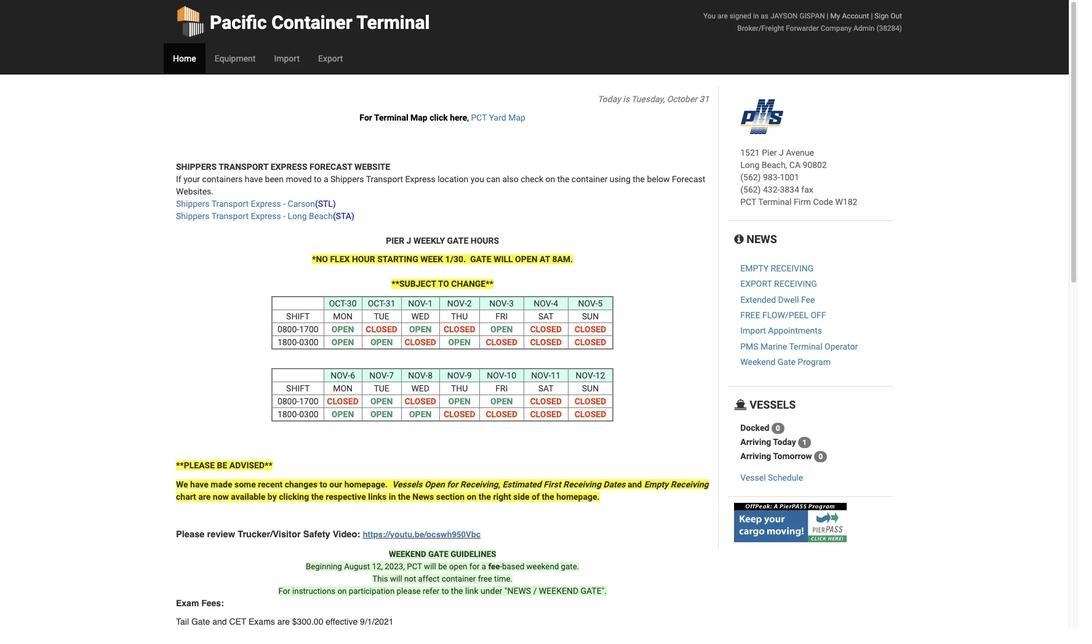 Task type: locate. For each thing, give the bounding box(es) containing it.
have
[[245, 174, 263, 184], [190, 480, 209, 490]]

0 right tomorrow
[[819, 453, 823, 461]]

2 wed from the top
[[412, 384, 430, 394]]

1 horizontal spatial for
[[470, 562, 480, 571]]

0 vertical spatial 0800-
[[278, 325, 299, 334]]

gate up be
[[429, 550, 449, 559]]

shift for open
[[286, 312, 310, 321]]

1800- for closed
[[278, 410, 299, 419]]

for left instructions
[[279, 587, 291, 596]]

1 vertical spatial (562)
[[741, 185, 761, 195]]

2 tue from the top
[[374, 384, 390, 394]]

1 horizontal spatial and
[[628, 480, 642, 490]]

2 1700 from the top
[[299, 397, 319, 406]]

0 vertical spatial for
[[360, 113, 373, 123]]

fee
[[489, 562, 500, 571]]

beach,
[[762, 160, 788, 170]]

1 thu from the top
[[451, 312, 468, 321]]

1 vertical spatial thu
[[451, 384, 468, 394]]

transport down shippers transport express - carson link
[[212, 211, 249, 221]]

nov- right 11 at the bottom
[[576, 371, 596, 381]]

a down forecast
[[324, 174, 329, 184]]

, right click
[[468, 113, 469, 123]]

we
[[176, 480, 188, 490]]

tail gate and cet exams are $300.00 effective 9/1/2021
[[176, 617, 394, 627]]

export receiving link
[[741, 279, 818, 289]]

you
[[471, 174, 485, 184]]

firm
[[794, 197, 812, 207]]

nov-10
[[487, 371, 517, 381]]

0 vertical spatial 0300
[[299, 337, 319, 347]]

nov- right 8 in the bottom of the page
[[448, 371, 467, 381]]

some
[[235, 480, 256, 490]]

1 vertical spatial 1700
[[299, 397, 319, 406]]

2 mon from the top
[[333, 384, 353, 394]]

1 horizontal spatial long
[[741, 160, 760, 170]]

- left beach
[[283, 211, 286, 221]]

nov- right 3 on the left top of the page
[[534, 299, 554, 309]]

receiving up dwell
[[775, 279, 818, 289]]

0 vertical spatial are
[[718, 12, 728, 20]]

oct-31
[[368, 299, 396, 309]]

1 horizontal spatial a
[[482, 562, 487, 571]]

the left right
[[479, 492, 491, 502]]

1 vertical spatial 31
[[386, 299, 396, 309]]

1 horizontal spatial map
[[509, 113, 526, 123]]

| left my
[[827, 12, 829, 20]]

1 vertical spatial to
[[320, 480, 328, 490]]

today inside docked 0 arriving today 1 arriving tomorrow 0
[[774, 437, 797, 447]]

forecast
[[672, 174, 706, 184]]

thu down nov-9
[[451, 384, 468, 394]]

for inside vessels open for receiving , estimated first receiving dates and empty receiving chart are now available by clicking the respective links in the news section on the right side of the homepage.
[[447, 480, 458, 490]]

1 vertical spatial weekend
[[539, 586, 579, 596]]

gate up *no flex hour starting week 1/30.  gate will open at 8am.
[[447, 236, 469, 246]]

2 receiving from the left
[[564, 480, 602, 490]]

2 vertical spatial on
[[338, 587, 347, 596]]

wed down nov-8
[[412, 384, 430, 394]]

schedule
[[769, 473, 804, 483]]

admin
[[854, 24, 875, 33]]

fri down nov-3
[[496, 312, 508, 321]]

open
[[450, 562, 468, 571]]

2 map from the left
[[509, 113, 526, 123]]

mon for 30
[[333, 312, 353, 321]]

tue down the nov-7
[[374, 384, 390, 394]]

0 vertical spatial homepage.
[[345, 480, 388, 490]]

1 vertical spatial container
[[442, 575, 476, 584]]

2 horizontal spatial are
[[718, 12, 728, 20]]

wed down nov-1
[[412, 312, 430, 321]]

**subject to change**
[[392, 279, 494, 289]]

2 thu from the top
[[451, 384, 468, 394]]

homepage. inside vessels open for receiving , estimated first receiving dates and empty receiving chart are now available by clicking the respective links in the news section on the right side of the homepage.
[[557, 492, 600, 502]]

are right exams
[[278, 617, 290, 627]]

receiving up right
[[461, 480, 499, 490]]

, up right
[[499, 480, 501, 490]]

wed for 1
[[412, 312, 430, 321]]

container
[[272, 12, 353, 33]]

nov- down **subject
[[408, 299, 428, 309]]

docked
[[741, 423, 770, 433]]

0 vertical spatial will
[[424, 562, 437, 571]]

gate down pms marine terminal operator link
[[778, 357, 796, 367]]

2 0300 from the top
[[299, 410, 319, 419]]

2 vertical spatial -
[[500, 562, 503, 571]]

pct inside 1521 pier j avenue long beach, ca 90802 (562) 983-1001 (562) 432-3834 fax pct terminal firm code w182
[[741, 197, 757, 207]]

are
[[718, 12, 728, 20], [198, 492, 211, 502], [278, 617, 290, 627]]

the right of
[[542, 492, 555, 502]]

are inside vessels open for receiving , estimated first receiving dates and empty receiving chart are now available by clicking the respective links in the news section on the right side of the homepage.
[[198, 492, 211, 502]]

2 1800- from the top
[[278, 410, 299, 419]]

pct inside weekend gate guidelines beginning august 12, 2023, pct will be open for a fee -based weekend gate. this will not affect container free time. for instructions on participation please refer to the link under "news / weekend gate". exam fees:
[[407, 562, 422, 571]]

1800-0300 for open
[[278, 337, 319, 347]]

0 horizontal spatial homepage.
[[345, 480, 388, 490]]

weekend up 2023,
[[389, 550, 427, 559]]

0 right docked
[[776, 425, 781, 433]]

tue down oct-31
[[374, 312, 390, 321]]

1 vertical spatial j
[[407, 236, 412, 246]]

nov- for 11
[[532, 371, 551, 381]]

long down 1521
[[741, 160, 760, 170]]

nov- right "6"
[[370, 371, 389, 381]]

1 vertical spatial for
[[279, 587, 291, 596]]

1 down **subject to change**
[[428, 299, 433, 309]]

nov- right 7
[[408, 371, 428, 381]]

1800- for open
[[278, 337, 299, 347]]

**please
[[176, 461, 215, 471]]

, inside vessels open for receiving , estimated first receiving dates and empty receiving chart are now available by clicking the respective links in the news section on the right side of the homepage.
[[499, 480, 501, 490]]

pct up not
[[407, 562, 422, 571]]

1 vertical spatial have
[[190, 480, 209, 490]]

gispan
[[800, 12, 826, 20]]

0 vertical spatial j
[[780, 148, 784, 158]]

avenue
[[787, 148, 815, 158]]

mon for 6
[[333, 384, 353, 394]]

weekend right the /
[[539, 586, 579, 596]]

1001
[[780, 172, 800, 182]]

0 horizontal spatial oct-
[[329, 299, 347, 309]]

nov- left the nov-7
[[331, 371, 350, 381]]

1 vertical spatial gate
[[191, 617, 210, 627]]

to inside weekend gate guidelines beginning august 12, 2023, pct will be open for a fee -based weekend gate. this will not affect container free time. for instructions on participation please refer to the link under "news / weekend gate". exam fees:
[[442, 587, 449, 596]]

0800-1700
[[278, 325, 319, 334], [278, 397, 319, 406]]

https://youtu.be/ocswh950vbc link
[[363, 530, 481, 540]]

1521 pier j avenue long beach, ca 90802 (562) 983-1001 (562) 432-3834 fax pct terminal firm code w182
[[741, 148, 858, 207]]

and left cet
[[213, 617, 227, 627]]

be
[[217, 461, 227, 471]]

equipment
[[215, 54, 256, 63]]

vessels up docked
[[748, 398, 796, 411]]

1 vertical spatial 1800-0300
[[278, 410, 319, 419]]

*no flex hour starting week 1/30.  gate will open at 8am.
[[312, 254, 573, 264]]

safety
[[303, 530, 331, 540]]

0 vertical spatial long
[[741, 160, 760, 170]]

homepage. up links
[[345, 480, 388, 490]]

in inside you are signed in as jayson gispan | my account | sign out broker/freight forwarder company admin (38284)
[[754, 12, 760, 20]]

import
[[274, 54, 300, 63], [741, 326, 767, 336]]

1 vertical spatial 1800-
[[278, 410, 299, 419]]

in right links
[[389, 492, 396, 502]]

arriving down docked
[[741, 437, 772, 447]]

for terminal map click here , pct yard map
[[360, 113, 526, 123]]

fri down nov-10
[[496, 384, 508, 394]]

1 vertical spatial receiving
[[775, 279, 818, 289]]

moved
[[286, 174, 312, 184]]

0 vertical spatial weekend
[[389, 550, 427, 559]]

432-
[[764, 185, 781, 195]]

import down free
[[741, 326, 767, 336]]

sun for 12
[[582, 384, 599, 394]]

31 right october
[[700, 94, 710, 104]]

vessels inside vessels open for receiving , estimated first receiving dates and empty receiving chart are now available by clicking the respective links in the news section on the right side of the homepage.
[[392, 480, 423, 490]]

news
[[744, 233, 778, 246], [413, 492, 434, 502]]

express down shippers transport express - carson link
[[251, 211, 281, 221]]

0300 for open
[[299, 337, 319, 347]]

1 horizontal spatial today
[[774, 437, 797, 447]]

express up "shippers transport express - long beach" link
[[251, 199, 281, 209]]

2 sun from the top
[[582, 384, 599, 394]]

receiving up export receiving 'link'
[[771, 263, 814, 273]]

for up section
[[447, 480, 458, 490]]

fri for 10
[[496, 384, 508, 394]]

a
[[324, 174, 329, 184], [482, 562, 487, 571]]

0 horizontal spatial weekend
[[389, 550, 427, 559]]

sun down nov-12
[[582, 384, 599, 394]]

terminal inside 1521 pier j avenue long beach, ca 90802 (562) 983-1001 (562) 432-3834 fax pct terminal firm code w182
[[759, 197, 792, 207]]

2 horizontal spatial receiving
[[671, 480, 709, 490]]

2 sat from the top
[[539, 384, 554, 394]]

0800-1700 for open
[[278, 325, 319, 334]]

nov- for 1
[[408, 299, 428, 309]]

1 (562) from the top
[[741, 172, 761, 182]]

oct- right 30
[[368, 299, 386, 309]]

2 horizontal spatial pct
[[741, 197, 757, 207]]

pierpass image
[[735, 503, 848, 543]]

shift for closed
[[286, 384, 310, 394]]

pct yard map link
[[471, 113, 526, 123]]

1 vertical spatial tue
[[374, 384, 390, 394]]

time.
[[495, 575, 513, 584]]

forecast
[[310, 162, 353, 172]]

2 0800- from the top
[[278, 397, 299, 406]]

0 vertical spatial (562)
[[741, 172, 761, 182]]

nov- right 10
[[532, 371, 551, 381]]

*no
[[312, 254, 328, 264]]

oct- left oct-31
[[329, 299, 347, 309]]

today up tomorrow
[[774, 437, 797, 447]]

on right the check
[[546, 174, 556, 184]]

1 1700 from the top
[[299, 325, 319, 334]]

2 0800-1700 from the top
[[278, 397, 319, 406]]

pct
[[471, 113, 487, 123], [741, 197, 757, 207], [407, 562, 422, 571]]

vessels left open
[[392, 480, 423, 490]]

shift
[[286, 312, 310, 321], [286, 384, 310, 394]]

today is tuesday, october 31
[[598, 94, 710, 104]]

pct up "info circle" icon at the right top
[[741, 197, 757, 207]]

nov- down the "to"
[[448, 299, 467, 309]]

0 vertical spatial a
[[324, 174, 329, 184]]

0 horizontal spatial pct
[[407, 562, 422, 571]]

2 shift from the top
[[286, 384, 310, 394]]

free flow/peel off link
[[741, 310, 827, 320]]

arriving up "vessel"
[[741, 451, 772, 461]]

0 horizontal spatial 0
[[776, 425, 781, 433]]

in left as
[[754, 12, 760, 20]]

a inside shippers transport express forecast website if your containers have been moved to a shippers transport express location you can also check on the container using the below forecast websites. shippers transport express - carson (stl) shippers transport express - long beach (sta)
[[324, 174, 329, 184]]

transport down containers
[[212, 199, 249, 209]]

nov- for 9
[[448, 371, 467, 381]]

vessels
[[748, 398, 796, 411], [392, 480, 423, 490]]

pacific container terminal
[[210, 12, 430, 33]]

2 | from the left
[[872, 12, 873, 20]]

nov- right 4
[[579, 299, 598, 309]]

export
[[318, 54, 343, 63]]

sun down nov-5
[[582, 312, 599, 321]]

1 horizontal spatial import
[[741, 326, 767, 336]]

company
[[821, 24, 852, 33]]

sat down nov-11
[[539, 384, 554, 394]]

for
[[360, 113, 373, 123], [279, 587, 291, 596]]

0300 for closed
[[299, 410, 319, 419]]

(562) left 432-
[[741, 185, 761, 195]]

on down beginning august
[[338, 587, 347, 596]]

0 vertical spatial 1800-
[[278, 337, 299, 347]]

1 wed from the top
[[412, 312, 430, 321]]

import inside empty receiving export receiving extended dwell fee free flow/peel off import appointments pms marine terminal operator weekend gate program
[[741, 326, 767, 336]]

1 sat from the top
[[539, 312, 554, 321]]

1 horizontal spatial on
[[467, 492, 477, 502]]

0 vertical spatial 0
[[776, 425, 781, 433]]

empty receiving link
[[741, 263, 814, 273]]

news up "empty"
[[744, 233, 778, 246]]

1 vertical spatial sun
[[582, 384, 599, 394]]

1700 for open
[[299, 325, 319, 334]]

0 horizontal spatial news
[[413, 492, 434, 502]]

0 vertical spatial arriving
[[741, 437, 772, 447]]

1 0800- from the top
[[278, 325, 299, 334]]

container left using
[[572, 174, 608, 184]]

for inside weekend gate guidelines beginning august 12, 2023, pct will be open for a fee -based weekend gate. this will not affect container free time. for instructions on participation please refer to the link under "news / weekend gate". exam fees:
[[470, 562, 480, 571]]

1 vertical spatial mon
[[333, 384, 353, 394]]

1 vertical spatial news
[[413, 492, 434, 502]]

for down 'guidelines' at the bottom left
[[470, 562, 480, 571]]

1 horizontal spatial have
[[245, 174, 263, 184]]

,
[[468, 113, 469, 123], [499, 480, 501, 490]]

(562)
[[741, 172, 761, 182], [741, 185, 761, 195]]

1 vertical spatial 0300
[[299, 410, 319, 419]]

starting
[[378, 254, 419, 264]]

the inside weekend gate guidelines beginning august 12, 2023, pct will be open for a fee -based weekend gate. this will not affect container free time. for instructions on participation please refer to the link under "news / weekend gate". exam fees:
[[451, 586, 463, 596]]

1 horizontal spatial vessels
[[748, 398, 796, 411]]

in inside vessels open for receiving , estimated first receiving dates and empty receiving chart are now available by clicking the respective links in the news section on the right side of the homepage.
[[389, 492, 396, 502]]

thu for 9
[[451, 384, 468, 394]]

2 vertical spatial transport
[[212, 211, 249, 221]]

and
[[628, 480, 642, 490], [213, 617, 227, 627]]

0 horizontal spatial will
[[390, 575, 403, 584]]

as
[[761, 12, 769, 20]]

receiving right first
[[564, 480, 602, 490]]

0 horizontal spatial 1
[[428, 299, 433, 309]]

thu down 'nov-2'
[[451, 312, 468, 321]]

- up time.
[[500, 562, 503, 571]]

will up affect on the left
[[424, 562, 437, 571]]

long
[[741, 160, 760, 170], [288, 211, 307, 221]]

0 horizontal spatial j
[[407, 236, 412, 246]]

| left sign
[[872, 12, 873, 20]]

ship image
[[735, 399, 748, 410]]

thu
[[451, 312, 468, 321], [451, 384, 468, 394]]

news down open
[[413, 492, 434, 502]]

1 1800-0300 from the top
[[278, 337, 319, 347]]

1 vertical spatial shift
[[286, 384, 310, 394]]

1 map from the left
[[411, 113, 428, 123]]

1 horizontal spatial j
[[780, 148, 784, 158]]

0800- for open
[[278, 325, 299, 334]]

to down forecast
[[314, 174, 322, 184]]

map
[[411, 113, 428, 123], [509, 113, 526, 123]]

to inside shippers transport express forecast website if your containers have been moved to a shippers transport express location you can also check on the container using the below forecast websites. shippers transport express - carson (stl) shippers transport express - long beach (sta)
[[314, 174, 322, 184]]

container down open at left bottom
[[442, 575, 476, 584]]

fri for 3
[[496, 312, 508, 321]]

1 0800-1700 from the top
[[278, 325, 319, 334]]

import inside dropdown button
[[274, 54, 300, 63]]

1 sun from the top
[[582, 312, 599, 321]]

1 vertical spatial ,
[[499, 480, 501, 490]]

0 vertical spatial fri
[[496, 312, 508, 321]]

nov-6
[[331, 371, 355, 381]]

shippers transport express - long beach link
[[176, 211, 333, 221]]

right
[[494, 492, 512, 502]]

0 vertical spatial 1
[[428, 299, 433, 309]]

0800-
[[278, 325, 299, 334], [278, 397, 299, 406]]

transport down website
[[366, 174, 403, 184]]

0 vertical spatial gate
[[447, 236, 469, 246]]

gate right tail
[[191, 617, 210, 627]]

gate down hours
[[470, 254, 492, 264]]

a left fee
[[482, 562, 487, 571]]

2
[[467, 299, 472, 309]]

to left our at the left bottom
[[320, 480, 328, 490]]

1 vertical spatial arriving
[[741, 451, 772, 461]]

0 horizontal spatial 31
[[386, 299, 396, 309]]

0 vertical spatial shift
[[286, 312, 310, 321]]

0 horizontal spatial vessels
[[392, 480, 423, 490]]

2 vertical spatial to
[[442, 587, 449, 596]]

1 vertical spatial wed
[[412, 384, 430, 394]]

hour
[[352, 254, 375, 264]]

tuesday,
[[632, 94, 665, 104]]

broker/freight
[[738, 24, 785, 33]]

info circle image
[[735, 234, 744, 245]]

mon down the oct-30 in the left of the page
[[333, 312, 353, 321]]

2 vertical spatial pct
[[407, 562, 422, 571]]

homepage. down first
[[557, 492, 600, 502]]

off
[[811, 310, 827, 320]]

fri
[[496, 312, 508, 321], [496, 384, 508, 394]]

1 vertical spatial -
[[283, 211, 286, 221]]

we have made some recent changes to our homepage.
[[176, 480, 388, 490]]

mon
[[333, 312, 353, 321], [333, 384, 353, 394]]

for up website
[[360, 113, 373, 123]]

are inside you are signed in as jayson gispan | my account | sign out broker/freight forwarder company admin (38284)
[[718, 12, 728, 20]]

sat down nov-4
[[539, 312, 554, 321]]

-
[[283, 199, 286, 209], [283, 211, 286, 221], [500, 562, 503, 571]]

31 left nov-1
[[386, 299, 396, 309]]

to right refer
[[442, 587, 449, 596]]

1 horizontal spatial container
[[572, 174, 608, 184]]

mon down nov-6
[[333, 384, 353, 394]]

0 vertical spatial mon
[[333, 312, 353, 321]]

map left click
[[411, 113, 428, 123]]

today left is
[[598, 94, 621, 104]]

1 horizontal spatial homepage.
[[557, 492, 600, 502]]

0 vertical spatial container
[[572, 174, 608, 184]]

nov-7
[[370, 371, 394, 381]]

1 vertical spatial long
[[288, 211, 307, 221]]

for inside weekend gate guidelines beginning august 12, 2023, pct will be open for a fee -based weekend gate. this will not affect container free time. for instructions on participation please refer to the link under "news / weekend gate". exam fees:
[[279, 587, 291, 596]]

1 horizontal spatial 0
[[819, 453, 823, 461]]

gate
[[778, 357, 796, 367], [191, 617, 210, 627]]

0 vertical spatial thu
[[451, 312, 468, 321]]

1 vertical spatial on
[[467, 492, 477, 502]]

1 0300 from the top
[[299, 337, 319, 347]]

1 vertical spatial will
[[390, 575, 403, 584]]

0800-1700 for closed
[[278, 397, 319, 406]]

2 fri from the top
[[496, 384, 508, 394]]

1 oct- from the left
[[329, 299, 347, 309]]

0 horizontal spatial in
[[389, 492, 396, 502]]

1 tue from the top
[[374, 312, 390, 321]]

0 vertical spatial pct
[[471, 113, 487, 123]]

have down transport
[[245, 174, 263, 184]]

1 vertical spatial gate
[[470, 254, 492, 264]]

nov- right "9"
[[487, 371, 507, 381]]

weekend gate guidelines beginning august 12, 2023, pct will be open for a fee -based weekend gate. this will not affect container free time. for instructions on participation please refer to the link under "news / weekend gate". exam fees:
[[176, 550, 607, 608]]

have right we
[[190, 480, 209, 490]]

1 fri from the top
[[496, 312, 508, 321]]

import down "pacific container terminal" 'link'
[[274, 54, 300, 63]]

marine
[[761, 342, 788, 351]]

1 horizontal spatial ,
[[499, 480, 501, 490]]

weekend
[[527, 562, 559, 571]]

0300
[[299, 337, 319, 347], [299, 410, 319, 419]]

0 vertical spatial sat
[[539, 312, 554, 321]]

0 vertical spatial in
[[754, 12, 760, 20]]

1 vertical spatial import
[[741, 326, 767, 336]]

2 oct- from the left
[[368, 299, 386, 309]]

october
[[667, 94, 698, 104]]

- left the carson
[[283, 199, 286, 209]]

1 1800- from the top
[[278, 337, 299, 347]]

2 1800-0300 from the top
[[278, 410, 319, 419]]

1 horizontal spatial 31
[[700, 94, 710, 104]]

and right dates in the right of the page
[[628, 480, 642, 490]]

0 vertical spatial tue
[[374, 312, 390, 321]]

are right you
[[718, 12, 728, 20]]

express left location
[[406, 174, 436, 184]]

please
[[397, 587, 421, 596]]

1 shift from the top
[[286, 312, 310, 321]]

1 mon from the top
[[333, 312, 353, 321]]

vessels for vessels
[[748, 398, 796, 411]]

forwarder
[[786, 24, 820, 33]]

sat
[[539, 312, 554, 321], [539, 384, 554, 394]]

dates
[[604, 480, 626, 490]]

983-
[[764, 172, 781, 182]]

side
[[514, 492, 530, 502]]

0800- for closed
[[278, 397, 299, 406]]

nov- for 4
[[534, 299, 554, 309]]

0 vertical spatial import
[[274, 54, 300, 63]]

transport
[[366, 174, 403, 184], [212, 199, 249, 209], [212, 211, 249, 221]]

90802
[[803, 160, 828, 170]]

0 vertical spatial 0800-1700
[[278, 325, 319, 334]]

1 vertical spatial vessels
[[392, 480, 423, 490]]

express
[[406, 174, 436, 184], [251, 199, 281, 209], [251, 211, 281, 221]]



Task type: vqa. For each thing, say whether or not it's contained in the screenshot.
Success
no



Task type: describe. For each thing, give the bounding box(es) containing it.
tue for 7
[[374, 384, 390, 394]]

pms
[[741, 342, 759, 351]]

nov- for 3
[[490, 299, 509, 309]]

gate inside empty receiving export receiving extended dwell fee free flow/peel off import appointments pms marine terminal operator weekend gate program
[[778, 357, 796, 367]]

you are signed in as jayson gispan | my account | sign out broker/freight forwarder company admin (38284)
[[704, 12, 903, 33]]

is
[[623, 94, 630, 104]]

oct-30
[[329, 299, 357, 309]]

free
[[478, 575, 493, 584]]

9/1/2021
[[360, 617, 394, 627]]

pier j weekly gate hours
[[386, 236, 499, 246]]

link
[[466, 586, 479, 596]]

$300.00
[[292, 617, 324, 627]]

pct for for terminal map click here , pct yard map
[[471, 113, 487, 123]]

gate inside weekend gate guidelines beginning august 12, 2023, pct will be open for a fee -based weekend gate. this will not affect container free time. for instructions on participation please refer to the link under "news / weekend gate". exam fees:
[[429, 550, 449, 559]]

1 vertical spatial and
[[213, 617, 227, 627]]

carson
[[288, 199, 315, 209]]

0 vertical spatial transport
[[366, 174, 403, 184]]

exams
[[249, 617, 275, 627]]

oct- for 31
[[368, 299, 386, 309]]

affect
[[419, 575, 440, 584]]

terminal inside empty receiving export receiving extended dwell fee free flow/peel off import appointments pms marine terminal operator weekend gate program
[[790, 342, 823, 351]]

nov-3
[[490, 299, 514, 309]]

container inside weekend gate guidelines beginning august 12, 2023, pct will be open for a fee -based weekend gate. this will not affect container free time. for instructions on participation please refer to the link under "news / weekend gate". exam fees:
[[442, 575, 476, 584]]

effective
[[326, 617, 358, 627]]

1 horizontal spatial for
[[360, 113, 373, 123]]

the right using
[[633, 174, 645, 184]]

home button
[[164, 43, 205, 74]]

30
[[347, 299, 357, 309]]

news inside vessels open for receiving , estimated first receiving dates and empty receiving chart are now available by clicking the respective links in the news section on the right side of the homepage.
[[413, 492, 434, 502]]

/
[[534, 586, 537, 596]]

pacific
[[210, 12, 267, 33]]

first
[[544, 480, 561, 490]]

sat for 4
[[539, 312, 554, 321]]

the right links
[[398, 492, 411, 502]]

and inside vessels open for receiving , estimated first receiving dates and empty receiving chart are now available by clicking the respective links in the news section on the right side of the homepage.
[[628, 480, 642, 490]]

**please be advised**
[[176, 461, 273, 471]]

3834
[[780, 185, 800, 195]]

1 vertical spatial express
[[251, 199, 281, 209]]

pct for weekend gate guidelines beginning august 12, 2023, pct will be open for a fee -based weekend gate. this will not affect container free time. for instructions on participation please refer to the link under "news / weekend gate". exam fees:
[[407, 562, 422, 571]]

0 horizontal spatial gate
[[191, 617, 210, 627]]

shippers
[[176, 162, 217, 172]]

beginning august
[[306, 562, 370, 571]]

3
[[509, 299, 514, 309]]

docked 0 arriving today 1 arriving tomorrow 0
[[741, 423, 823, 461]]

terminal inside "pacific container terminal" 'link'
[[357, 12, 430, 33]]

open
[[425, 480, 445, 490]]

hours
[[471, 236, 499, 246]]

1 | from the left
[[827, 12, 829, 20]]

oct- for 30
[[329, 299, 347, 309]]

nov-11
[[532, 371, 561, 381]]

weekly
[[414, 236, 445, 246]]

0 vertical spatial express
[[406, 174, 436, 184]]

a inside weekend gate guidelines beginning august 12, 2023, pct will be open for a fee -based weekend gate. this will not affect container free time. for instructions on participation please refer to the link under "news / weekend gate". exam fees:
[[482, 562, 487, 571]]

1 horizontal spatial news
[[744, 233, 778, 246]]

by
[[268, 492, 277, 502]]

nov- for 10
[[487, 371, 507, 381]]

ca
[[790, 160, 801, 170]]

6
[[350, 371, 355, 381]]

1 horizontal spatial weekend
[[539, 586, 579, 596]]

0 vertical spatial receiving
[[771, 263, 814, 273]]

sat for 11
[[539, 384, 554, 394]]

nov- for 12
[[576, 371, 596, 381]]

thu for 2
[[451, 312, 468, 321]]

extended
[[741, 295, 777, 305]]

video:
[[333, 530, 360, 540]]

1 receiving from the left
[[461, 480, 499, 490]]

pier
[[762, 148, 778, 158]]

recent
[[258, 480, 283, 490]]

(stl)
[[315, 199, 336, 209]]

11
[[551, 371, 561, 381]]

2 vertical spatial shippers
[[176, 211, 210, 221]]

sun for 5
[[582, 312, 599, 321]]

sign out link
[[875, 12, 903, 20]]

have inside shippers transport express forecast website if your containers have been moved to a shippers transport express location you can also check on the container using the below forecast websites. shippers transport express - carson (stl) shippers transport express - long beach (sta)
[[245, 174, 263, 184]]

links
[[368, 492, 387, 502]]

change**
[[452, 279, 494, 289]]

on inside weekend gate guidelines beginning august 12, 2023, pct will be open for a fee -based weekend gate. this will not affect container free time. for instructions on participation please refer to the link under "news / weekend gate". exam fees:
[[338, 587, 347, 596]]

website
[[355, 162, 391, 172]]

2 (562) from the top
[[741, 185, 761, 195]]

exam
[[176, 599, 199, 608]]

weekend gate program link
[[741, 357, 831, 367]]

long inside shippers transport express forecast website if your containers have been moved to a shippers transport express location you can also check on the container using the below forecast websites. shippers transport express - carson (stl) shippers transport express - long beach (sta)
[[288, 211, 307, 221]]

2 vertical spatial are
[[278, 617, 290, 627]]

websites.
[[176, 187, 214, 196]]

account
[[843, 12, 870, 20]]

7
[[389, 371, 394, 381]]

fax
[[802, 185, 814, 195]]

1700 for closed
[[299, 397, 319, 406]]

yard
[[489, 113, 507, 123]]

12,
[[372, 562, 383, 571]]

made
[[211, 480, 232, 490]]

0 horizontal spatial ,
[[468, 113, 469, 123]]

code
[[814, 197, 834, 207]]

12
[[596, 371, 606, 381]]

0 vertical spatial shippers
[[331, 174, 364, 184]]

equipment button
[[205, 43, 265, 74]]

nov- for 7
[[370, 371, 389, 381]]

8
[[428, 371, 433, 381]]

pacific container terminal image
[[741, 99, 784, 134]]

under
[[481, 586, 503, 596]]

0 horizontal spatial have
[[190, 480, 209, 490]]

flow/peel
[[763, 310, 809, 320]]

location
[[438, 174, 469, 184]]

shippers transport express - carson link
[[176, 199, 315, 209]]

nov- for 8
[[408, 371, 428, 381]]

cet
[[229, 617, 246, 627]]

vessels for vessels open for receiving , estimated first receiving dates and empty receiving chart are now available by clicking the respective links in the news section on the right side of the homepage.
[[392, 480, 423, 490]]

below
[[647, 174, 670, 184]]

1800-0300 for closed
[[278, 410, 319, 419]]

import appointments link
[[741, 326, 823, 336]]

0 vertical spatial -
[[283, 199, 286, 209]]

container inside shippers transport express forecast website if your containers have been moved to a shippers transport express location you can also check on the container using the below forecast websites. shippers transport express - carson (stl) shippers transport express - long beach (sta)
[[572, 174, 608, 184]]

nov-12
[[576, 371, 606, 381]]

empty receiving export receiving extended dwell fee free flow/peel off import appointments pms marine terminal operator weekend gate program
[[741, 263, 859, 367]]

1 vertical spatial transport
[[212, 199, 249, 209]]

shippers transport express forecast website if your containers have been moved to a shippers transport express location you can also check on the container using the below forecast websites. shippers transport express - carson (stl) shippers transport express - long beach (sta)
[[176, 162, 706, 221]]

9
[[467, 371, 472, 381]]

1 vertical spatial shippers
[[176, 199, 210, 209]]

on inside shippers transport express forecast website if your containers have been moved to a shippers transport express location you can also check on the container using the below forecast websites. shippers transport express - carson (stl) shippers transport express - long beach (sta)
[[546, 174, 556, 184]]

to
[[438, 279, 449, 289]]

1 inside docked 0 arriving today 1 arriving tomorrow 0
[[803, 439, 807, 447]]

1 arriving from the top
[[741, 437, 772, 447]]

long inside 1521 pier j avenue long beach, ca 90802 (562) 983-1001 (562) 432-3834 fax pct terminal firm code w182
[[741, 160, 760, 170]]

0 vertical spatial today
[[598, 94, 621, 104]]

3 receiving from the left
[[671, 480, 709, 490]]

- inside weekend gate guidelines beginning august 12, 2023, pct will be open for a fee -based weekend gate. this will not affect container free time. for instructions on participation please refer to the link under "news / weekend gate". exam fees:
[[500, 562, 503, 571]]

advised**
[[230, 461, 273, 471]]

wed for 8
[[412, 384, 430, 394]]

on inside vessels open for receiving , estimated first receiving dates and empty receiving chart are now available by clicking the respective links in the news section on the right side of the homepage.
[[467, 492, 477, 502]]

using
[[610, 174, 631, 184]]

nov- for 6
[[331, 371, 350, 381]]

operator
[[825, 342, 859, 351]]

j inside 1521 pier j avenue long beach, ca 90802 (562) 983-1001 (562) 432-3834 fax pct terminal firm code w182
[[780, 148, 784, 158]]

the right the check
[[558, 174, 570, 184]]

the down changes
[[311, 492, 324, 502]]

containers
[[202, 174, 243, 184]]

respective
[[326, 492, 366, 502]]

nov- for 2
[[448, 299, 467, 309]]

2 arriving from the top
[[741, 451, 772, 461]]

review
[[207, 530, 235, 540]]

nov-1
[[408, 299, 433, 309]]

10
[[507, 371, 517, 381]]

1 vertical spatial 0
[[819, 453, 823, 461]]

nov- for 5
[[579, 299, 598, 309]]

tue for 31
[[374, 312, 390, 321]]

2 vertical spatial express
[[251, 211, 281, 221]]

my account link
[[831, 12, 870, 20]]

"news
[[505, 586, 532, 596]]

now
[[213, 492, 229, 502]]

clicking
[[279, 492, 309, 502]]



